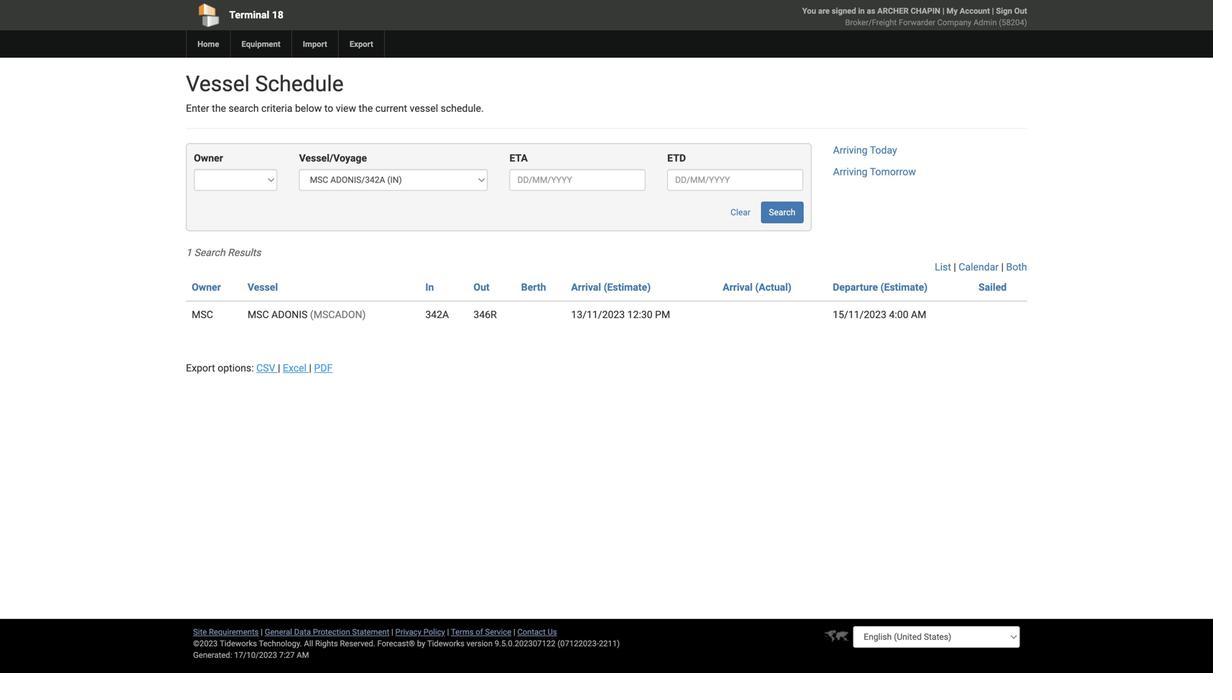 Task type: locate. For each thing, give the bounding box(es) containing it.
general
[[265, 628, 292, 637]]

0 vertical spatial vessel
[[186, 71, 250, 97]]

1 horizontal spatial the
[[359, 103, 373, 114]]

0 vertical spatial export
[[350, 39, 373, 49]]

0 vertical spatial am
[[911, 309, 927, 321]]

export down terminal 18 link
[[350, 39, 373, 49]]

0 horizontal spatial export
[[186, 362, 215, 374]]

forwarder
[[899, 18, 935, 27]]

list
[[935, 261, 951, 273]]

vessel/voyage
[[299, 152, 367, 164]]

am
[[911, 309, 927, 321], [297, 651, 309, 660]]

departure (estimate) link
[[833, 282, 928, 294]]

am right 4:00
[[911, 309, 927, 321]]

out up (58204)
[[1014, 6, 1027, 16]]

my
[[947, 6, 958, 16]]

vessel up adonis
[[248, 282, 278, 294]]

arrival left (actual)
[[723, 282, 753, 294]]

(actual)
[[755, 282, 792, 294]]

privacy policy link
[[395, 628, 445, 637]]

owner
[[194, 152, 223, 164], [192, 282, 221, 294]]

arriving
[[833, 144, 868, 156], [833, 166, 868, 178]]

vessel link
[[248, 282, 278, 294]]

chapin
[[911, 6, 941, 16]]

site requirements link
[[193, 628, 259, 637]]

archer
[[878, 6, 909, 16]]

import
[[303, 39, 327, 49]]

(estimate)
[[604, 282, 651, 294], [881, 282, 928, 294]]

|
[[943, 6, 945, 16], [992, 6, 994, 16], [954, 261, 956, 273], [1001, 261, 1004, 273], [278, 362, 280, 374], [309, 362, 312, 374], [261, 628, 263, 637], [391, 628, 393, 637], [447, 628, 449, 637], [513, 628, 515, 637]]

search right clear 'button'
[[769, 208, 796, 218]]

the
[[212, 103, 226, 114], [359, 103, 373, 114]]

search
[[229, 103, 259, 114]]

1 arrival from the left
[[571, 282, 601, 294]]

search inside 1 search results list | calendar | both
[[194, 247, 225, 259]]

account
[[960, 6, 990, 16]]

0 vertical spatial owner
[[194, 152, 223, 164]]

results
[[228, 247, 261, 259]]

search right 1
[[194, 247, 225, 259]]

0 horizontal spatial the
[[212, 103, 226, 114]]

1 vertical spatial vessel
[[248, 282, 278, 294]]

schedule.
[[441, 103, 484, 114]]

site requirements | general data protection statement | privacy policy | terms of service | contact us ©2023 tideworks technology. all rights reserved. forecast® by tideworks version 9.5.0.202307122 (07122023-2211) generated: 17/10/2023 7:27 am
[[193, 628, 620, 660]]

sign out link
[[996, 6, 1027, 16]]

2 arriving from the top
[[833, 166, 868, 178]]

arrival (estimate) link
[[571, 282, 651, 294]]

csv link
[[256, 362, 278, 374]]

policy
[[424, 628, 445, 637]]

export link
[[338, 30, 384, 58]]

export
[[350, 39, 373, 49], [186, 362, 215, 374]]

pdf link
[[314, 362, 333, 374]]

1 horizontal spatial export
[[350, 39, 373, 49]]

(mscadon)
[[310, 309, 366, 321]]

arriving down arriving today link
[[833, 166, 868, 178]]

in
[[425, 282, 434, 294]]

in
[[858, 6, 865, 16]]

adonis
[[271, 309, 308, 321]]

current
[[375, 103, 407, 114]]

msc for msc
[[192, 309, 213, 321]]

search
[[769, 208, 796, 218], [194, 247, 225, 259]]

346r
[[474, 309, 497, 321]]

(estimate) up 13/11/2023 12:30 pm
[[604, 282, 651, 294]]

0 horizontal spatial (estimate)
[[604, 282, 651, 294]]

export left options:
[[186, 362, 215, 374]]

am down all
[[297, 651, 309, 660]]

| right list link
[[954, 261, 956, 273]]

1 horizontal spatial (estimate)
[[881, 282, 928, 294]]

terminal
[[229, 9, 269, 21]]

msc down owner link
[[192, 309, 213, 321]]

equipment
[[242, 39, 280, 49]]

ETA text field
[[510, 169, 646, 191]]

1 horizontal spatial am
[[911, 309, 927, 321]]

1 vertical spatial arriving
[[833, 166, 868, 178]]

msc down vessel link
[[248, 309, 269, 321]]

criteria
[[261, 103, 293, 114]]

1 vertical spatial am
[[297, 651, 309, 660]]

reserved.
[[340, 640, 375, 649]]

1 horizontal spatial msc
[[248, 309, 269, 321]]

vessel
[[186, 71, 250, 97], [248, 282, 278, 294]]

am inside site requirements | general data protection statement | privacy policy | terms of service | contact us ©2023 tideworks technology. all rights reserved. forecast® by tideworks version 9.5.0.202307122 (07122023-2211) generated: 17/10/2023 7:27 am
[[297, 651, 309, 660]]

0 vertical spatial search
[[769, 208, 796, 218]]

owner left vessel link
[[192, 282, 221, 294]]

0 horizontal spatial arrival
[[571, 282, 601, 294]]

owner link
[[192, 282, 221, 294]]

vessel
[[410, 103, 438, 114]]

2 arrival from the left
[[723, 282, 753, 294]]

out
[[1014, 6, 1027, 16], [474, 282, 490, 294]]

both link
[[1006, 261, 1027, 273]]

clear button
[[723, 202, 759, 223]]

0 horizontal spatial am
[[297, 651, 309, 660]]

export for export options: csv | excel | pdf
[[186, 362, 215, 374]]

vessel up enter
[[186, 71, 250, 97]]

0 vertical spatial arriving
[[833, 144, 868, 156]]

home
[[198, 39, 219, 49]]

arrival up 13/11/2023
[[571, 282, 601, 294]]

1 vertical spatial out
[[474, 282, 490, 294]]

home link
[[186, 30, 230, 58]]

vessel for vessel schedule enter the search criteria below to view the current vessel schedule.
[[186, 71, 250, 97]]

1 arriving from the top
[[833, 144, 868, 156]]

1 (estimate) from the left
[[604, 282, 651, 294]]

calendar link
[[959, 261, 999, 273]]

privacy
[[395, 628, 422, 637]]

broker/freight
[[845, 18, 897, 27]]

arriving up the arriving tomorrow link
[[833, 144, 868, 156]]

excel link
[[283, 362, 309, 374]]

(estimate) up 4:00
[[881, 282, 928, 294]]

1 horizontal spatial search
[[769, 208, 796, 218]]

| left both
[[1001, 261, 1004, 273]]

2 (estimate) from the left
[[881, 282, 928, 294]]

below
[[295, 103, 322, 114]]

pm
[[655, 309, 670, 321]]

both
[[1006, 261, 1027, 273]]

0 vertical spatial out
[[1014, 6, 1027, 16]]

clear
[[731, 208, 751, 218]]

terms
[[451, 628, 474, 637]]

2 msc from the left
[[248, 309, 269, 321]]

the right enter
[[212, 103, 226, 114]]

2211)
[[599, 640, 620, 649]]

1 horizontal spatial arrival
[[723, 282, 753, 294]]

the right view
[[359, 103, 373, 114]]

1 msc from the left
[[192, 309, 213, 321]]

arrival for arrival (estimate)
[[571, 282, 601, 294]]

protection
[[313, 628, 350, 637]]

1 vertical spatial export
[[186, 362, 215, 374]]

arrival (actual)
[[723, 282, 792, 294]]

vessel inside vessel schedule enter the search criteria below to view the current vessel schedule.
[[186, 71, 250, 97]]

1 horizontal spatial out
[[1014, 6, 1027, 16]]

0 horizontal spatial msc
[[192, 309, 213, 321]]

you are signed in as archer chapin | my account | sign out broker/freight forwarder company admin (58204)
[[802, 6, 1027, 27]]

1 vertical spatial search
[[194, 247, 225, 259]]

out up 346r
[[474, 282, 490, 294]]

owner down enter
[[194, 152, 223, 164]]

0 horizontal spatial search
[[194, 247, 225, 259]]

| up forecast®
[[391, 628, 393, 637]]



Task type: describe. For each thing, give the bounding box(es) containing it.
| up 9.5.0.202307122
[[513, 628, 515, 637]]

vessel schedule enter the search criteria below to view the current vessel schedule.
[[186, 71, 484, 114]]

1 the from the left
[[212, 103, 226, 114]]

generated:
[[193, 651, 232, 660]]

17/10/2023
[[234, 651, 277, 660]]

eta
[[510, 152, 528, 164]]

9.5.0.202307122
[[495, 640, 556, 649]]

search inside search button
[[769, 208, 796, 218]]

arrival for arrival (actual)
[[723, 282, 753, 294]]

csv
[[256, 362, 275, 374]]

you
[[802, 6, 816, 16]]

arriving today
[[833, 144, 897, 156]]

site
[[193, 628, 207, 637]]

| up tideworks
[[447, 628, 449, 637]]

by
[[417, 640, 425, 649]]

18
[[272, 9, 284, 21]]

today
[[870, 144, 897, 156]]

arriving for arriving tomorrow
[[833, 166, 868, 178]]

out link
[[474, 282, 490, 294]]

arriving for arriving today
[[833, 144, 868, 156]]

options:
[[218, 362, 254, 374]]

forecast®
[[377, 640, 415, 649]]

arriving tomorrow link
[[833, 166, 916, 178]]

version
[[467, 640, 493, 649]]

7:27
[[279, 651, 295, 660]]

data
[[294, 628, 311, 637]]

vessel for vessel
[[248, 282, 278, 294]]

rights
[[315, 640, 338, 649]]

contact us link
[[517, 628, 557, 637]]

1
[[186, 247, 192, 259]]

2 the from the left
[[359, 103, 373, 114]]

12:30
[[627, 309, 653, 321]]

13/11/2023 12:30 pm
[[571, 309, 670, 321]]

sailed
[[979, 282, 1007, 294]]

arriving tomorrow
[[833, 166, 916, 178]]

admin
[[974, 18, 997, 27]]

tideworks
[[427, 640, 465, 649]]

schedule
[[255, 71, 344, 97]]

342a
[[425, 309, 449, 321]]

export for export
[[350, 39, 373, 49]]

berth
[[521, 282, 546, 294]]

(estimate) for arrival (estimate)
[[604, 282, 651, 294]]

import link
[[291, 30, 338, 58]]

etd
[[667, 152, 686, 164]]

pdf
[[314, 362, 333, 374]]

arrival (actual) link
[[723, 282, 792, 294]]

all
[[304, 640, 313, 649]]

sailed link
[[979, 282, 1007, 294]]

of
[[476, 628, 483, 637]]

4:00
[[889, 309, 909, 321]]

1 search results list | calendar | both
[[186, 247, 1027, 273]]

contact
[[517, 628, 546, 637]]

| right csv
[[278, 362, 280, 374]]

terms of service link
[[451, 628, 511, 637]]

enter
[[186, 103, 209, 114]]

export options: csv | excel | pdf
[[186, 362, 333, 374]]

as
[[867, 6, 875, 16]]

terminal 18 link
[[186, 0, 524, 30]]

view
[[336, 103, 356, 114]]

technology.
[[259, 640, 302, 649]]

(07122023-
[[558, 640, 599, 649]]

13/11/2023
[[571, 309, 625, 321]]

©2023 tideworks
[[193, 640, 257, 649]]

1 vertical spatial owner
[[192, 282, 221, 294]]

equipment link
[[230, 30, 291, 58]]

15/11/2023 4:00 am
[[833, 309, 927, 321]]

sign
[[996, 6, 1012, 16]]

search button
[[761, 202, 804, 223]]

excel
[[283, 362, 307, 374]]

terminal 18
[[229, 9, 284, 21]]

| left my
[[943, 6, 945, 16]]

(estimate) for departure (estimate)
[[881, 282, 928, 294]]

departure (estimate)
[[833, 282, 928, 294]]

msc adonis (mscadon)
[[248, 309, 366, 321]]

calendar
[[959, 261, 999, 273]]

| left general
[[261, 628, 263, 637]]

us
[[548, 628, 557, 637]]

arriving today link
[[833, 144, 897, 156]]

tomorrow
[[870, 166, 916, 178]]

msc for msc adonis (mscadon)
[[248, 309, 269, 321]]

| left pdf "link"
[[309, 362, 312, 374]]

in link
[[425, 282, 434, 294]]

company
[[937, 18, 972, 27]]

out inside the you are signed in as archer chapin | my account | sign out broker/freight forwarder company admin (58204)
[[1014, 6, 1027, 16]]

berth link
[[521, 282, 546, 294]]

15/11/2023
[[833, 309, 887, 321]]

| left 'sign'
[[992, 6, 994, 16]]

0 horizontal spatial out
[[474, 282, 490, 294]]

(58204)
[[999, 18, 1027, 27]]

my account link
[[947, 6, 990, 16]]

to
[[324, 103, 333, 114]]

arrival (estimate)
[[571, 282, 651, 294]]

ETD text field
[[667, 169, 804, 191]]



Task type: vqa. For each thing, say whether or not it's contained in the screenshot.
the rightmost Arrival
yes



